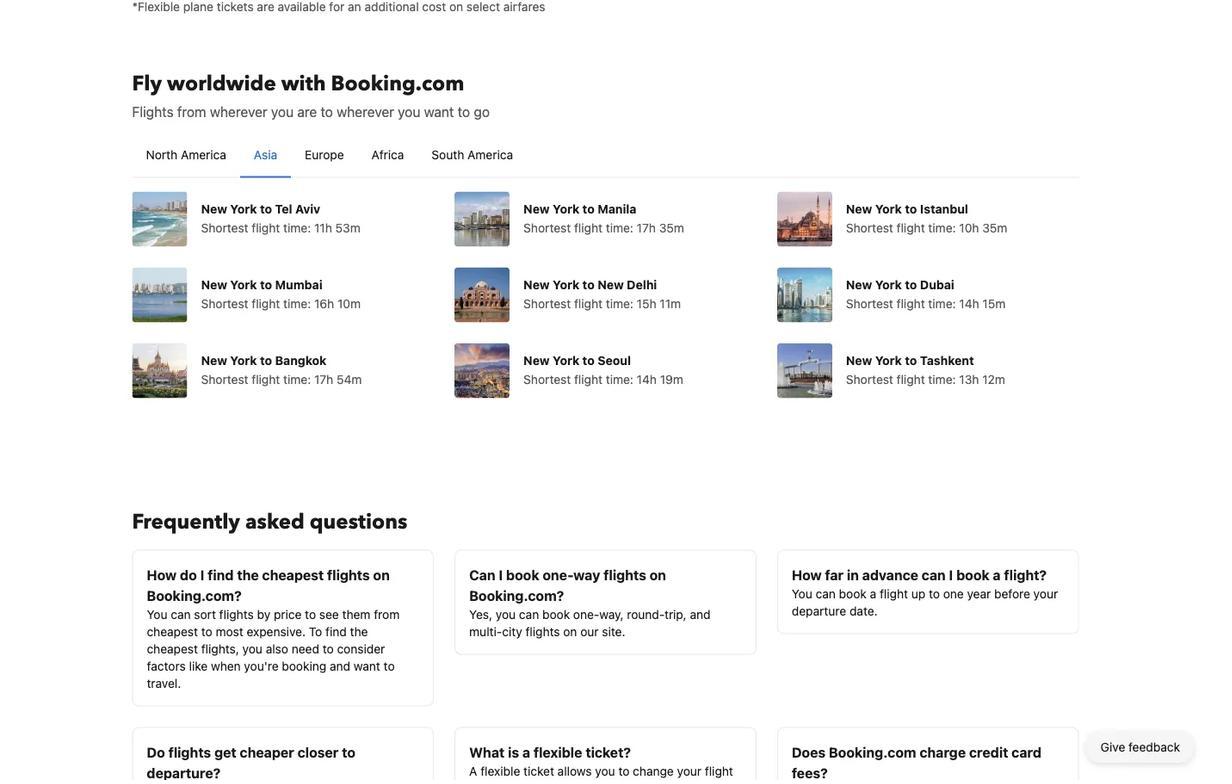 Task type: locate. For each thing, give the bounding box(es) containing it.
a
[[993, 567, 1001, 583], [870, 586, 877, 601], [523, 744, 530, 760]]

shortest inside new york to manila shortest flight time: 17h 35m
[[524, 220, 571, 235]]

america for south america
[[468, 147, 513, 161]]

and down consider
[[330, 659, 351, 673]]

time: down manila
[[606, 220, 634, 235]]

york inside new york to tashkent shortest flight time: 13h 12m
[[875, 353, 902, 367]]

0 horizontal spatial 14h
[[637, 372, 657, 386]]

time: inside new york to dubai shortest flight time: 14h 15m
[[929, 296, 956, 310]]

can
[[469, 567, 496, 583]]

i inside can i book one-way flights on booking.com? yes, you can book one-way, round-trip, and multi-city flights on our site.
[[499, 567, 503, 583]]

1 booking.com? from the left
[[147, 587, 242, 604]]

new inside new york to bangkok shortest flight time: 17h 54m
[[201, 353, 227, 367]]

time: down mumbai
[[283, 296, 311, 310]]

17h up delhi
[[637, 220, 656, 235]]

tel
[[275, 201, 292, 216]]

york inside new york to seoul shortest flight time: 14h 19m
[[553, 353, 580, 367]]

0 horizontal spatial 17h
[[314, 372, 333, 386]]

1 horizontal spatial i
[[499, 567, 503, 583]]

0 horizontal spatial the
[[237, 567, 259, 583]]

flight inside new york to new delhi shortest flight time: 15h 11m
[[574, 296, 603, 310]]

want left go
[[424, 103, 454, 120]]

flight inside new york to mumbai shortest flight time: 16h 10m
[[252, 296, 280, 310]]

1 horizontal spatial a
[[870, 586, 877, 601]]

1 america from the left
[[181, 147, 226, 161]]

booking.com? inside can i book one-way flights on booking.com? yes, you can book one-way, round-trip, and multi-city flights on our site.
[[469, 587, 564, 604]]

1 horizontal spatial 14h
[[960, 296, 980, 310]]

booking.com? down the do
[[147, 587, 242, 604]]

new inside new york to manila shortest flight time: 17h 35m
[[524, 201, 550, 216]]

wherever
[[210, 103, 268, 120], [337, 103, 394, 120]]

2 vertical spatial a
[[523, 744, 530, 760]]

do flights get cheaper closer to departure?
[[147, 744, 356, 780]]

delhi
[[627, 277, 657, 291]]

york inside new york to tel aviv shortest flight time: 11h 53m
[[230, 201, 257, 216]]

time: inside new york to tel aviv shortest flight time: 11h 53m
[[283, 220, 311, 235]]

does booking.com charge credit card fees?
[[792, 744, 1042, 780]]

york inside new york to mumbai shortest flight time: 16h 10m
[[230, 277, 257, 291]]

with
[[281, 70, 326, 98]]

new york to bangkok image
[[132, 343, 187, 398]]

york left tel
[[230, 201, 257, 216]]

to right are at left
[[321, 103, 333, 120]]

shortest right new york to bangkok image
[[201, 372, 248, 386]]

1 vertical spatial cheapest
[[147, 624, 198, 638]]

0 horizontal spatial and
[[330, 659, 351, 673]]

10m
[[338, 296, 361, 310]]

york for new
[[553, 277, 580, 291]]

time: inside new york to bangkok shortest flight time: 17h 54m
[[283, 372, 311, 386]]

istanbul
[[920, 201, 969, 216]]

flights,
[[201, 642, 239, 656]]

new york to new delhi shortest flight time: 15h 11m
[[524, 277, 681, 310]]

shortest right new york to mumbai image
[[201, 296, 248, 310]]

up
[[912, 586, 926, 601]]

york left seoul
[[553, 353, 580, 367]]

time: inside new york to tashkent shortest flight time: 13h 12m
[[929, 372, 956, 386]]

america
[[181, 147, 226, 161], [468, 147, 513, 161]]

flight down manila
[[574, 220, 603, 235]]

how left far
[[792, 567, 822, 583]]

to down ticket?
[[619, 764, 630, 778]]

flight?
[[1004, 567, 1047, 583]]

1 horizontal spatial from
[[374, 607, 400, 621]]

is
[[508, 744, 519, 760]]

0 horizontal spatial flexible
[[481, 764, 520, 778]]

give feedback
[[1101, 740, 1181, 754]]

you down ticket?
[[595, 764, 615, 778]]

35m
[[659, 220, 684, 235], [983, 220, 1008, 235]]

flight down tashkent
[[897, 372, 925, 386]]

on up "round-"
[[650, 567, 666, 583]]

asked
[[245, 508, 305, 536]]

time: inside new york to mumbai shortest flight time: 16h 10m
[[283, 296, 311, 310]]

35m for shortest flight time: 10h 35m
[[983, 220, 1008, 235]]

16h
[[314, 296, 334, 310]]

seoul
[[598, 353, 631, 367]]

1 vertical spatial a
[[870, 586, 877, 601]]

you up africa
[[398, 103, 421, 120]]

1 wherever from the left
[[210, 103, 268, 120]]

1 horizontal spatial you
[[792, 586, 813, 601]]

can up departure
[[816, 586, 836, 601]]

from inside how do i find the cheapest flights on booking.com? you can sort flights by price to see them from cheapest to most expensive. to find the cheapest flights, you also need to consider factors like when you're booking and want to travel.
[[374, 607, 400, 621]]

new right new york to seoul image
[[524, 353, 550, 367]]

flight inside new york to tashkent shortest flight time: 13h 12m
[[897, 372, 925, 386]]

new inside new york to tashkent shortest flight time: 13h 12m
[[846, 353, 873, 367]]

0 vertical spatial 17h
[[637, 220, 656, 235]]

wherever up africa
[[337, 103, 394, 120]]

tab list
[[132, 132, 1079, 179]]

2 i from the left
[[499, 567, 503, 583]]

multi-
[[469, 624, 502, 638]]

17h inside new york to bangkok shortest flight time: 17h 54m
[[314, 372, 333, 386]]

york for bangkok
[[230, 353, 257, 367]]

i right can
[[499, 567, 503, 583]]

and inside how do i find the cheapest flights on booking.com? you can sort flights by price to see them from cheapest to most expensive. to find the cheapest flights, you also need to consider factors like when you're booking and want to travel.
[[330, 659, 351, 673]]

how far in advance can i book a flight? you can book a flight up to one year before your departure date.
[[792, 567, 1058, 618]]

time: inside new york to istanbul shortest flight time: 10h 35m
[[929, 220, 956, 235]]

new right "new york to tashkent" image
[[846, 353, 873, 367]]

york for istanbul
[[875, 201, 902, 216]]

0 horizontal spatial booking.com?
[[147, 587, 242, 604]]

time: down aviv
[[283, 220, 311, 235]]

to inside how far in advance can i book a flight? you can book a flight up to one year before your departure date.
[[929, 586, 940, 601]]

0 vertical spatial find
[[208, 567, 234, 583]]

time: down dubai
[[929, 296, 956, 310]]

you
[[271, 103, 294, 120], [398, 103, 421, 120], [496, 607, 516, 621], [242, 642, 263, 656], [595, 764, 615, 778]]

can
[[922, 567, 946, 583], [816, 586, 836, 601], [171, 607, 191, 621], [519, 607, 539, 621]]

0 vertical spatial from
[[177, 103, 206, 120]]

to
[[309, 624, 322, 638]]

new for new york to bangkok shortest flight time: 17h 54m
[[201, 353, 227, 367]]

you inside how do i find the cheapest flights on booking.com? you can sort flights by price to see them from cheapest to most expensive. to find the cheapest flights, you also need to consider factors like when you're booking and want to travel.
[[147, 607, 167, 621]]

find down the see
[[326, 624, 347, 638]]

to right up
[[929, 586, 940, 601]]

you left 'sort'
[[147, 607, 167, 621]]

time:
[[283, 220, 311, 235], [606, 220, 634, 235], [929, 220, 956, 235], [283, 296, 311, 310], [606, 296, 634, 310], [929, 296, 956, 310], [283, 372, 311, 386], [606, 372, 634, 386], [929, 372, 956, 386]]

0 vertical spatial you
[[792, 586, 813, 601]]

europe
[[305, 147, 344, 161]]

york for seoul
[[553, 353, 580, 367]]

trip,
[[665, 607, 687, 621]]

to left dubai
[[905, 277, 917, 291]]

how left the do
[[147, 567, 177, 583]]

can inside how do i find the cheapest flights on booking.com? you can sort flights by price to see them from cheapest to most expensive. to find the cheapest flights, you also need to consider factors like when you're booking and want to travel.
[[171, 607, 191, 621]]

0 vertical spatial 14h
[[960, 296, 980, 310]]

give
[[1101, 740, 1126, 754]]

new for new york to istanbul shortest flight time: 10h 35m
[[846, 201, 873, 216]]

i
[[200, 567, 204, 583], [499, 567, 503, 583], [949, 567, 953, 583]]

you up the city
[[496, 607, 516, 621]]

new inside new york to istanbul shortest flight time: 10h 35m
[[846, 201, 873, 216]]

new inside new york to mumbai shortest flight time: 16h 10m
[[201, 277, 227, 291]]

date.
[[850, 604, 878, 618]]

flights inside "do flights get cheaper closer to departure?"
[[168, 744, 211, 760]]

your
[[1034, 586, 1058, 601], [677, 764, 702, 778]]

and right the trip, in the bottom of the page
[[690, 607, 711, 621]]

new right new york to istanbul image
[[846, 201, 873, 216]]

need
[[292, 642, 319, 656]]

york left manila
[[553, 201, 580, 216]]

time: inside new york to seoul shortest flight time: 14h 19m
[[606, 372, 634, 386]]

flight inside new york to seoul shortest flight time: 14h 19m
[[574, 372, 603, 386]]

flight right change
[[705, 764, 734, 778]]

new for new york to tel aviv shortest flight time: 11h 53m
[[201, 201, 227, 216]]

your inside how far in advance can i book a flight? you can book a flight up to one year before your departure date.
[[1034, 586, 1058, 601]]

africa button
[[358, 132, 418, 177]]

new right new york to bangkok image
[[201, 353, 227, 367]]

site.
[[602, 624, 626, 638]]

0 horizontal spatial wherever
[[210, 103, 268, 120]]

most
[[216, 624, 243, 638]]

what
[[469, 744, 505, 760]]

0 horizontal spatial your
[[677, 764, 702, 778]]

you for how far in advance can i book a flight?
[[792, 586, 813, 601]]

from right "them"
[[374, 607, 400, 621]]

flight down advance
[[880, 586, 908, 601]]

york inside new york to manila shortest flight time: 17h 35m
[[553, 201, 580, 216]]

booking.com? up the city
[[469, 587, 564, 604]]

change
[[633, 764, 674, 778]]

1 horizontal spatial and
[[690, 607, 711, 621]]

new york to bangkok shortest flight time: 17h 54m
[[201, 353, 362, 386]]

new for new york to tashkent shortest flight time: 13h 12m
[[846, 353, 873, 367]]

to left go
[[458, 103, 470, 120]]

shortest
[[201, 220, 248, 235], [524, 220, 571, 235], [846, 220, 894, 235], [201, 296, 248, 310], [524, 296, 571, 310], [846, 296, 894, 310], [201, 372, 248, 386], [524, 372, 571, 386], [846, 372, 894, 386]]

shortest right new york to istanbul image
[[846, 220, 894, 235]]

booking.com
[[331, 70, 464, 98], [829, 744, 917, 760]]

35m inside new york to istanbul shortest flight time: 10h 35m
[[983, 220, 1008, 235]]

0 horizontal spatial want
[[354, 659, 380, 673]]

1 how from the left
[[147, 567, 177, 583]]

shortest right new york to seoul image
[[524, 372, 571, 386]]

york for tashkent
[[875, 353, 902, 367]]

1 horizontal spatial america
[[468, 147, 513, 161]]

flight down dubai
[[897, 296, 925, 310]]

time: down seoul
[[606, 372, 634, 386]]

flights up departure?
[[168, 744, 211, 760]]

shortest inside new york to seoul shortest flight time: 14h 19m
[[524, 372, 571, 386]]

new inside new york to seoul shortest flight time: 14h 19m
[[524, 353, 550, 367]]

11m
[[660, 296, 681, 310]]

14h for 15m
[[960, 296, 980, 310]]

can for a
[[816, 586, 836, 601]]

1 vertical spatial booking.com
[[829, 744, 917, 760]]

flight inside what is a flexible ticket? a flexible ticket allows you to change your flight
[[705, 764, 734, 778]]

to down 'sort'
[[201, 624, 212, 638]]

shortest inside new york to istanbul shortest flight time: 10h 35m
[[846, 220, 894, 235]]

new right new york to manila image
[[524, 201, 550, 216]]

14h left 19m
[[637, 372, 657, 386]]

to right closer
[[342, 744, 356, 760]]

0 vertical spatial and
[[690, 607, 711, 621]]

0 vertical spatial booking.com
[[331, 70, 464, 98]]

do
[[180, 567, 197, 583]]

new for new york to dubai shortest flight time: 14h 15m
[[846, 277, 873, 291]]

i inside how do i find the cheapest flights on booking.com? you can sort flights by price to see them from cheapest to most expensive. to find the cheapest flights, you also need to consider factors like when you're booking and want to travel.
[[200, 567, 204, 583]]

flights
[[327, 567, 370, 583], [604, 567, 647, 583], [219, 607, 254, 621], [526, 624, 560, 638], [168, 744, 211, 760]]

flight down seoul
[[574, 372, 603, 386]]

1 horizontal spatial on
[[563, 624, 577, 638]]

can up the city
[[519, 607, 539, 621]]

0 vertical spatial the
[[237, 567, 259, 583]]

1 horizontal spatial the
[[350, 624, 368, 638]]

17h
[[637, 220, 656, 235], [314, 372, 333, 386]]

0 horizontal spatial 35m
[[659, 220, 684, 235]]

new for new york to manila shortest flight time: 17h 35m
[[524, 201, 550, 216]]

1 horizontal spatial 17h
[[637, 220, 656, 235]]

how inside how far in advance can i book a flight? you can book a flight up to one year before your departure date.
[[792, 567, 822, 583]]

year
[[967, 586, 991, 601]]

in
[[847, 567, 859, 583]]

shortest right new york to dubai image
[[846, 296, 894, 310]]

flight inside how far in advance can i book a flight? you can book a flight up to one year before your departure date.
[[880, 586, 908, 601]]

on inside how do i find the cheapest flights on booking.com? you can sort flights by price to see them from cheapest to most expensive. to find the cheapest flights, you also need to consider factors like when you're booking and want to travel.
[[373, 567, 390, 583]]

flight inside new york to tel aviv shortest flight time: 11h 53m
[[252, 220, 280, 235]]

1 vertical spatial want
[[354, 659, 380, 673]]

new inside new york to tel aviv shortest flight time: 11h 53m
[[201, 201, 227, 216]]

them
[[342, 607, 371, 621]]

you inside can i book one-way flights on booking.com? yes, you can book one-way, round-trip, and multi-city flights on our site.
[[496, 607, 516, 621]]

can inside can i book one-way flights on booking.com? yes, you can book one-way, round-trip, and multi-city flights on our site.
[[519, 607, 539, 621]]

on left our on the bottom of page
[[563, 624, 577, 638]]

wherever down worldwide
[[210, 103, 268, 120]]

2 america from the left
[[468, 147, 513, 161]]

want down consider
[[354, 659, 380, 673]]

find right the do
[[208, 567, 234, 583]]

do
[[147, 744, 165, 760]]

shortest inside new york to bangkok shortest flight time: 17h 54m
[[201, 372, 248, 386]]

york left delhi
[[553, 277, 580, 291]]

flight down tel
[[252, 220, 280, 235]]

york
[[230, 201, 257, 216], [553, 201, 580, 216], [875, 201, 902, 216], [230, 277, 257, 291], [553, 277, 580, 291], [875, 277, 902, 291], [230, 353, 257, 367], [553, 353, 580, 367], [875, 353, 902, 367]]

new york to tel aviv image
[[132, 192, 187, 247]]

0 vertical spatial flexible
[[534, 744, 582, 760]]

get
[[214, 744, 237, 760]]

35m inside new york to manila shortest flight time: 17h 35m
[[659, 220, 684, 235]]

can i book one-way flights on booking.com? yes, you can book one-way, round-trip, and multi-city flights on our site.
[[469, 567, 711, 638]]

want
[[424, 103, 454, 120], [354, 659, 380, 673]]

round-
[[627, 607, 665, 621]]

14h inside new york to dubai shortest flight time: 14h 15m
[[960, 296, 980, 310]]

0 vertical spatial a
[[993, 567, 1001, 583]]

cheapest
[[262, 567, 324, 583], [147, 624, 198, 638], [147, 642, 198, 656]]

your down flight?
[[1034, 586, 1058, 601]]

1 horizontal spatial want
[[424, 103, 454, 120]]

booking.com right does
[[829, 744, 917, 760]]

ticket
[[524, 764, 554, 778]]

how for how do i find the cheapest flights on booking.com?
[[147, 567, 177, 583]]

time: inside new york to manila shortest flight time: 17h 35m
[[606, 220, 634, 235]]

shortest right new york to tel aviv image
[[201, 220, 248, 235]]

card
[[1012, 744, 1042, 760]]

bangkok
[[275, 353, 327, 367]]

time: for new york to bangkok shortest flight time: 17h 54m
[[283, 372, 311, 386]]

1 35m from the left
[[659, 220, 684, 235]]

0 horizontal spatial i
[[200, 567, 204, 583]]

how inside how do i find the cheapest flights on booking.com? you can sort flights by price to see them from cheapest to most expensive. to find the cheapest flights, you also need to consider factors like when you're booking and want to travel.
[[147, 567, 177, 583]]

17h inside new york to manila shortest flight time: 17h 35m
[[637, 220, 656, 235]]

0 horizontal spatial booking.com
[[331, 70, 464, 98]]

you up departure
[[792, 586, 813, 601]]

1 horizontal spatial booking.com
[[829, 744, 917, 760]]

time: down tashkent
[[929, 372, 956, 386]]

you inside how far in advance can i book a flight? you can book a flight up to one year before your departure date.
[[792, 586, 813, 601]]

1 vertical spatial from
[[374, 607, 400, 621]]

new york to manila image
[[455, 192, 510, 247]]

new york to tashkent image
[[777, 343, 833, 398]]

book up year
[[957, 567, 990, 583]]

york left mumbai
[[230, 277, 257, 291]]

new right new york to new delhi image
[[524, 277, 550, 291]]

america for north america
[[181, 147, 226, 161]]

to left delhi
[[583, 277, 595, 291]]

shortest right new york to manila image
[[524, 220, 571, 235]]

your right change
[[677, 764, 702, 778]]

time: for new york to tashkent shortest flight time: 13h 12m
[[929, 372, 956, 386]]

2 vertical spatial cheapest
[[147, 642, 198, 656]]

to inside new york to seoul shortest flight time: 14h 19m
[[583, 353, 595, 367]]

york inside new york to bangkok shortest flight time: 17h 54m
[[230, 353, 257, 367]]

south america button
[[418, 132, 527, 177]]

york left istanbul
[[875, 201, 902, 216]]

flights right way on the bottom of the page
[[604, 567, 647, 583]]

flight left 15h
[[574, 296, 603, 310]]

can for booking.com?
[[519, 607, 539, 621]]

fly
[[132, 70, 162, 98]]

1 vertical spatial 17h
[[314, 372, 333, 386]]

0 horizontal spatial how
[[147, 567, 177, 583]]

manila
[[598, 201, 637, 216]]

1 vertical spatial find
[[326, 624, 347, 638]]

3 i from the left
[[949, 567, 953, 583]]

to inside new york to manila shortest flight time: 17h 35m
[[583, 201, 595, 216]]

york left tashkent
[[875, 353, 902, 367]]

and inside can i book one-way flights on booking.com? yes, you can book one-way, round-trip, and multi-city flights on our site.
[[690, 607, 711, 621]]

a right is
[[523, 744, 530, 760]]

15m
[[983, 296, 1006, 310]]

to left bangkok
[[260, 353, 272, 367]]

to left istanbul
[[905, 201, 917, 216]]

0 horizontal spatial america
[[181, 147, 226, 161]]

like
[[189, 659, 208, 673]]

feedback
[[1129, 740, 1181, 754]]

how for how far in advance can i book a flight?
[[792, 567, 822, 583]]

1 horizontal spatial booking.com?
[[469, 587, 564, 604]]

new york to dubai shortest flight time: 14h 15m
[[846, 277, 1006, 310]]

can left 'sort'
[[171, 607, 191, 621]]

0 horizontal spatial from
[[177, 103, 206, 120]]

15h
[[637, 296, 657, 310]]

1 horizontal spatial 35m
[[983, 220, 1008, 235]]

flexible down is
[[481, 764, 520, 778]]

17h left 54m on the left top
[[314, 372, 333, 386]]

price
[[274, 607, 302, 621]]

shortest inside new york to tashkent shortest flight time: 13h 12m
[[846, 372, 894, 386]]

america inside button
[[181, 147, 226, 161]]

shortest right new york to new delhi image
[[524, 296, 571, 310]]

2 horizontal spatial i
[[949, 567, 953, 583]]

1 i from the left
[[200, 567, 204, 583]]

booking.com up africa
[[331, 70, 464, 98]]

new inside new york to dubai shortest flight time: 14h 15m
[[846, 277, 873, 291]]

1 horizontal spatial how
[[792, 567, 822, 583]]

1 vertical spatial 14h
[[637, 372, 657, 386]]

shortest inside new york to mumbai shortest flight time: 16h 10m
[[201, 296, 248, 310]]

can up up
[[922, 567, 946, 583]]

flights
[[132, 103, 174, 120]]

new right new york to tel aviv image
[[201, 201, 227, 216]]

i right the do
[[200, 567, 204, 583]]

shortest inside new york to new delhi shortest flight time: 15h 11m
[[524, 296, 571, 310]]

2 35m from the left
[[983, 220, 1008, 235]]

0 horizontal spatial a
[[523, 744, 530, 760]]

to right need
[[323, 642, 334, 656]]

aviv
[[295, 201, 320, 216]]

the up consider
[[350, 624, 368, 638]]

america inside button
[[468, 147, 513, 161]]

one-
[[543, 567, 574, 583], [573, 607, 600, 621]]

york inside new york to new delhi shortest flight time: 15h 11m
[[553, 277, 580, 291]]

1 vertical spatial you
[[147, 607, 167, 621]]

1 horizontal spatial wherever
[[337, 103, 394, 120]]

1 vertical spatial and
[[330, 659, 351, 673]]

to down consider
[[384, 659, 395, 673]]

york inside new york to istanbul shortest flight time: 10h 35m
[[875, 201, 902, 216]]

york inside new york to dubai shortest flight time: 14h 15m
[[875, 277, 902, 291]]

flexible
[[534, 744, 582, 760], [481, 764, 520, 778]]

shortest inside new york to dubai shortest flight time: 14h 15m
[[846, 296, 894, 310]]

york left dubai
[[875, 277, 902, 291]]

on down questions
[[373, 567, 390, 583]]

booking.com inside does booking.com charge credit card fees?
[[829, 744, 917, 760]]

to left manila
[[583, 201, 595, 216]]

book right can
[[506, 567, 540, 583]]

flight down bangkok
[[252, 372, 280, 386]]

new right new york to mumbai image
[[201, 277, 227, 291]]

0 horizontal spatial on
[[373, 567, 390, 583]]

14h inside new york to seoul shortest flight time: 14h 19m
[[637, 372, 657, 386]]

city
[[502, 624, 522, 638]]

1 vertical spatial your
[[677, 764, 702, 778]]

0 horizontal spatial you
[[147, 607, 167, 621]]

1 vertical spatial flexible
[[481, 764, 520, 778]]

shortest right "new york to tashkent" image
[[846, 372, 894, 386]]

0 vertical spatial want
[[424, 103, 454, 120]]

2 booking.com? from the left
[[469, 587, 564, 604]]

1 horizontal spatial your
[[1034, 586, 1058, 601]]

35m right 10h
[[983, 220, 1008, 235]]

2 how from the left
[[792, 567, 822, 583]]

0 vertical spatial your
[[1034, 586, 1058, 601]]



Task type: vqa. For each thing, say whether or not it's contained in the screenshot.


Task type: describe. For each thing, give the bounding box(es) containing it.
you inside how do i find the cheapest flights on booking.com? you can sort flights by price to see them from cheapest to most expensive. to find the cheapest flights, you also need to consider factors like when you're booking and want to travel.
[[242, 642, 263, 656]]

shortest for new york to mumbai shortest flight time: 16h 10m
[[201, 296, 248, 310]]

time: inside new york to new delhi shortest flight time: 15h 11m
[[606, 296, 634, 310]]

when
[[211, 659, 241, 673]]

want inside fly worldwide with booking.com flights from wherever you are to wherever you want to go
[[424, 103, 454, 120]]

time: for new york to mumbai shortest flight time: 16h 10m
[[283, 296, 311, 310]]

booking
[[282, 659, 327, 673]]

13h
[[960, 372, 979, 386]]

shortest for new york to istanbul shortest flight time: 10h 35m
[[846, 220, 894, 235]]

expensive.
[[247, 624, 306, 638]]

shortest for new york to seoul shortest flight time: 14h 19m
[[524, 372, 571, 386]]

north america
[[146, 147, 226, 161]]

1 horizontal spatial flexible
[[534, 744, 582, 760]]

new york to seoul shortest flight time: 14h 19m
[[524, 353, 684, 386]]

54m
[[337, 372, 362, 386]]

new for new york to mumbai shortest flight time: 16h 10m
[[201, 277, 227, 291]]

to inside new york to istanbul shortest flight time: 10h 35m
[[905, 201, 917, 216]]

closer
[[298, 744, 339, 760]]

1 vertical spatial one-
[[573, 607, 600, 621]]

shortest for new york to manila shortest flight time: 17h 35m
[[524, 220, 571, 235]]

a inside what is a flexible ticket? a flexible ticket allows you to change your flight
[[523, 744, 530, 760]]

12m
[[983, 372, 1006, 386]]

mumbai
[[275, 277, 323, 291]]

what is a flexible ticket? a flexible ticket allows you to change your flight
[[469, 744, 737, 780]]

factors
[[147, 659, 186, 673]]

to inside new york to bangkok shortest flight time: 17h 54m
[[260, 353, 272, 367]]

10h
[[960, 220, 979, 235]]

flight inside new york to dubai shortest flight time: 14h 15m
[[897, 296, 925, 310]]

to inside what is a flexible ticket? a flexible ticket allows you to change your flight
[[619, 764, 630, 778]]

shortest for new york to dubai shortest flight time: 14h 15m
[[846, 296, 894, 310]]

departure?
[[147, 765, 221, 780]]

south
[[432, 147, 464, 161]]

fly worldwide with booking.com flights from wherever you are to wherever you want to go
[[132, 70, 490, 120]]

frequently asked questions
[[132, 508, 408, 536]]

time: for new york to seoul shortest flight time: 14h 19m
[[606, 372, 634, 386]]

new for new york to new delhi shortest flight time: 15h 11m
[[524, 277, 550, 291]]

far
[[825, 567, 844, 583]]

you inside what is a flexible ticket? a flexible ticket allows you to change your flight
[[595, 764, 615, 778]]

before
[[995, 586, 1031, 601]]

europe button
[[291, 132, 358, 177]]

are
[[297, 103, 317, 120]]

south america
[[432, 147, 513, 161]]

book down in
[[839, 586, 867, 601]]

you for how do i find the cheapest flights on booking.com?
[[147, 607, 167, 621]]

new york to dubai image
[[777, 267, 833, 322]]

flights up "them"
[[327, 567, 370, 583]]

from inside fly worldwide with booking.com flights from wherever you are to wherever you want to go
[[177, 103, 206, 120]]

want inside how do i find the cheapest flights on booking.com? you can sort flights by price to see them from cheapest to most expensive. to find the cheapest flights, you also need to consider factors like when you're booking and want to travel.
[[354, 659, 380, 673]]

35m for shortest flight time: 17h 35m
[[659, 220, 684, 235]]

flights right the city
[[526, 624, 560, 638]]

booking.com inside fly worldwide with booking.com flights from wherever you are to wherever you want to go
[[331, 70, 464, 98]]

to inside new york to new delhi shortest flight time: 15h 11m
[[583, 277, 595, 291]]

new left delhi
[[598, 277, 624, 291]]

does
[[792, 744, 826, 760]]

dubai
[[920, 277, 955, 291]]

charge
[[920, 744, 966, 760]]

your inside what is a flexible ticket? a flexible ticket allows you to change your flight
[[677, 764, 702, 778]]

travel.
[[147, 676, 181, 690]]

17h for bangkok
[[314, 372, 333, 386]]

time: for new york to dubai shortest flight time: 14h 15m
[[929, 296, 956, 310]]

new york to seoul image
[[455, 343, 510, 398]]

worldwide
[[167, 70, 276, 98]]

0 vertical spatial one-
[[543, 567, 574, 583]]

africa
[[372, 147, 404, 161]]

new york to istanbul image
[[777, 192, 833, 247]]

also
[[266, 642, 288, 656]]

53m
[[335, 220, 361, 235]]

york for mumbai
[[230, 277, 257, 291]]

to inside "do flights get cheaper closer to departure?"
[[342, 744, 356, 760]]

by
[[257, 607, 271, 621]]

book left way,
[[542, 607, 570, 621]]

go
[[474, 103, 490, 120]]

to inside new york to dubai shortest flight time: 14h 15m
[[905, 277, 917, 291]]

you're
[[244, 659, 279, 673]]

frequently
[[132, 508, 240, 536]]

to inside new york to mumbai shortest flight time: 16h 10m
[[260, 277, 272, 291]]

way
[[574, 567, 600, 583]]

time: for new york to manila shortest flight time: 17h 35m
[[606, 220, 634, 235]]

new york to tel aviv shortest flight time: 11h 53m
[[201, 201, 361, 235]]

see
[[319, 607, 339, 621]]

shortest for new york to tashkent shortest flight time: 13h 12m
[[846, 372, 894, 386]]

can for on
[[171, 607, 191, 621]]

2 horizontal spatial a
[[993, 567, 1001, 583]]

how do i find the cheapest flights on booking.com? you can sort flights by price to see them from cheapest to most expensive. to find the cheapest flights, you also need to consider factors like when you're booking and want to travel.
[[147, 567, 400, 690]]

new york to mumbai shortest flight time: 16h 10m
[[201, 277, 361, 310]]

a
[[469, 764, 477, 778]]

new york to istanbul shortest flight time: 10h 35m
[[846, 201, 1008, 235]]

2 horizontal spatial on
[[650, 567, 666, 583]]

11h
[[314, 220, 332, 235]]

our
[[581, 624, 599, 638]]

0 horizontal spatial find
[[208, 567, 234, 583]]

new york to manila shortest flight time: 17h 35m
[[524, 201, 684, 235]]

flight inside new york to manila shortest flight time: 17h 35m
[[574, 220, 603, 235]]

you left are at left
[[271, 103, 294, 120]]

2 wherever from the left
[[337, 103, 394, 120]]

tashkent
[[920, 353, 974, 367]]

to inside new york to tel aviv shortest flight time: 11h 53m
[[260, 201, 272, 216]]

one
[[944, 586, 964, 601]]

1 horizontal spatial find
[[326, 624, 347, 638]]

questions
[[310, 508, 408, 536]]

give feedback button
[[1087, 732, 1194, 763]]

north
[[146, 147, 178, 161]]

ticket?
[[586, 744, 631, 760]]

flight inside new york to bangkok shortest flight time: 17h 54m
[[252, 372, 280, 386]]

shortest inside new york to tel aviv shortest flight time: 11h 53m
[[201, 220, 248, 235]]

asia
[[254, 147, 277, 161]]

way,
[[600, 607, 624, 621]]

i inside how far in advance can i book a flight? you can book a flight up to one year before your departure date.
[[949, 567, 953, 583]]

to up to
[[305, 607, 316, 621]]

17h for manila
[[637, 220, 656, 235]]

booking.com? inside how do i find the cheapest flights on booking.com? you can sort flights by price to see them from cheapest to most expensive. to find the cheapest flights, you also need to consider factors like when you're booking and want to travel.
[[147, 587, 242, 604]]

north america button
[[132, 132, 240, 177]]

14h for 19m
[[637, 372, 657, 386]]

credit
[[970, 744, 1009, 760]]

york for manila
[[553, 201, 580, 216]]

shortest for new york to bangkok shortest flight time: 17h 54m
[[201, 372, 248, 386]]

consider
[[337, 642, 385, 656]]

york for tel
[[230, 201, 257, 216]]

new york to mumbai image
[[132, 267, 187, 322]]

allows
[[558, 764, 592, 778]]

0 vertical spatial cheapest
[[262, 567, 324, 583]]

departure
[[792, 604, 847, 618]]

flights up most
[[219, 607, 254, 621]]

1 vertical spatial the
[[350, 624, 368, 638]]

new york to new delhi image
[[455, 267, 510, 322]]

tab list containing north america
[[132, 132, 1079, 179]]

new for new york to seoul shortest flight time: 14h 19m
[[524, 353, 550, 367]]

cheaper
[[240, 744, 294, 760]]

new york to tashkent shortest flight time: 13h 12m
[[846, 353, 1006, 386]]

fees?
[[792, 765, 828, 780]]

19m
[[660, 372, 684, 386]]

time: for new york to istanbul shortest flight time: 10h 35m
[[929, 220, 956, 235]]

york for dubai
[[875, 277, 902, 291]]

flight inside new york to istanbul shortest flight time: 10h 35m
[[897, 220, 925, 235]]

to inside new york to tashkent shortest flight time: 13h 12m
[[905, 353, 917, 367]]



